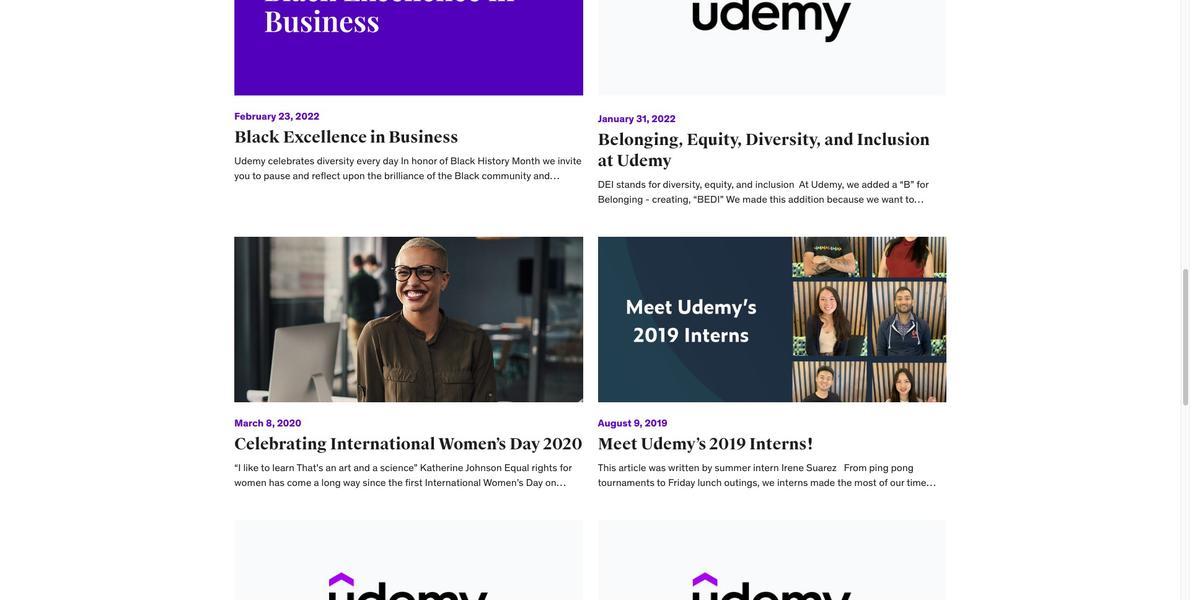 Task type: vqa. For each thing, say whether or not it's contained in the screenshot.
top '2020'
yes



Task type: locate. For each thing, give the bounding box(es) containing it.
black excellence in business link
[[234, 127, 459, 148]]

1 horizontal spatial 2020
[[544, 434, 583, 455]]

feel
[[619, 223, 636, 236], [718, 223, 735, 236]]

and up dei...
[[895, 208, 912, 221]]

equity,
[[705, 178, 734, 190]]

we
[[726, 193, 741, 205]]

2019
[[645, 417, 668, 429], [710, 434, 747, 455]]

everyone
[[763, 208, 803, 221]]

2019 left interns!
[[710, 434, 747, 455]]

1 horizontal spatial feel
[[718, 223, 735, 236]]

because
[[827, 193, 865, 205]]

like
[[737, 223, 753, 236]]

business
[[389, 127, 459, 148]]

to
[[906, 193, 915, 205]]

they
[[755, 223, 774, 236]]

january 31, 2022
[[598, 112, 676, 125]]

2020 right 'day'
[[544, 434, 583, 455]]

2 feel from the left
[[718, 223, 735, 236]]

environment
[[675, 208, 731, 221]]

1 vertical spatial 2019
[[710, 434, 747, 455]]

august
[[598, 417, 632, 429]]

and up made
[[737, 178, 753, 190]]

"bedi"
[[694, 193, 724, 205]]

february
[[234, 110, 276, 122]]

nurture
[[598, 208, 631, 221]]

0 horizontal spatial feel
[[619, 223, 636, 236]]

dei
[[598, 178, 614, 190]]

0 horizontal spatial 2019
[[645, 417, 668, 429]]

february 23, 2022
[[234, 110, 320, 122]]

black excellence in business
[[234, 127, 459, 148]]

2022
[[296, 110, 320, 122], [652, 112, 676, 125]]

1 horizontal spatial we
[[867, 193, 880, 205]]

is
[[806, 208, 813, 221]]

2 horizontal spatial and
[[895, 208, 912, 221]]

2 vertical spatial and
[[895, 208, 912, 221]]

excellence
[[283, 127, 367, 148]]

for
[[649, 178, 661, 190], [917, 178, 929, 190]]

included,
[[638, 223, 678, 236]]

0 vertical spatial 2020
[[277, 417, 302, 429]]

1 horizontal spatial 2019
[[710, 434, 747, 455]]

we up because
[[847, 178, 860, 190]]

for right "b"
[[917, 178, 929, 190]]

where
[[733, 208, 761, 221]]

stands
[[617, 178, 646, 190]]

-
[[646, 193, 650, 205]]

8,
[[266, 417, 275, 429]]

2020 right 8,
[[277, 417, 302, 429]]

also
[[698, 223, 716, 236]]

women's
[[439, 434, 507, 455]]

celebrating international women's day 2020
[[234, 434, 583, 455]]

1 horizontal spatial for
[[917, 178, 929, 190]]

august 9, 2019
[[598, 417, 668, 429]]

1 horizontal spatial 2022
[[652, 112, 676, 125]]

at
[[800, 178, 809, 190]]

0 vertical spatial 2019
[[645, 417, 668, 429]]

verna
[[822, 223, 847, 236]]

for up '-'
[[649, 178, 661, 190]]

2 vertical spatial a
[[881, 223, 886, 236]]

1 vertical spatial and
[[737, 178, 753, 190]]

feel left like
[[718, 223, 735, 236]]

we
[[847, 178, 860, 190], [867, 193, 880, 205]]

belonging, equity, diversity, and inclusion at udemy
[[598, 130, 931, 171]]

1 vertical spatial we
[[867, 193, 880, 205]]

this
[[770, 193, 786, 205]]

udemy's
[[641, 434, 707, 455]]

2022 right 23,
[[296, 110, 320, 122]]

a left dei...
[[881, 223, 886, 236]]

0 vertical spatial and
[[825, 130, 854, 150]]

1 horizontal spatial and
[[825, 130, 854, 150]]

creating,
[[653, 193, 691, 205]]

we up equitably,
[[867, 193, 880, 205]]

a left the diverse
[[633, 208, 638, 221]]

and up udemy,
[[825, 130, 854, 150]]

0 vertical spatial we
[[847, 178, 860, 190]]

0 horizontal spatial we
[[847, 178, 860, 190]]

january
[[598, 112, 634, 125]]

equity,
[[687, 130, 743, 150]]

a
[[893, 178, 898, 190], [633, 208, 638, 221], [881, 223, 886, 236]]

black
[[234, 127, 280, 148]]

0 horizontal spatial a
[[633, 208, 638, 221]]

2022 right 31,
[[652, 112, 676, 125]]

and
[[825, 130, 854, 150], [737, 178, 753, 190], [895, 208, 912, 221]]

addition
[[789, 193, 825, 205]]

0 horizontal spatial 2022
[[296, 110, 320, 122]]

31,
[[637, 112, 650, 125]]

2020
[[277, 417, 302, 429], [544, 434, 583, 455]]

2022 for excellence
[[296, 110, 320, 122]]

added
[[862, 178, 890, 190]]

1 feel from the left
[[619, 223, 636, 236]]

"b"
[[900, 178, 915, 190]]

0 horizontal spatial for
[[649, 178, 661, 190]]

feel down the nurture
[[619, 223, 636, 236]]

2019 right 9,
[[645, 417, 668, 429]]

dei stands for diversity, equity, and inclusion  at udemy, we added a "b" for belonging - creating, "bedi" we made this addition because we want to nurture a diverse environment where everyone is treated equitably, and not only feel included, but also feel like they belong dr verna myers, a dei...
[[598, 178, 929, 236]]

2022 for equity,
[[652, 112, 676, 125]]

udemy,
[[812, 178, 845, 190]]

a left "b"
[[893, 178, 898, 190]]

want
[[882, 193, 904, 205]]

day
[[510, 434, 541, 455]]

0 vertical spatial a
[[893, 178, 898, 190]]



Task type: describe. For each thing, give the bounding box(es) containing it.
1 vertical spatial a
[[633, 208, 638, 221]]

not
[[914, 208, 929, 221]]

inclusion
[[857, 130, 931, 150]]

equitably,
[[850, 208, 893, 221]]

dr
[[809, 223, 820, 236]]

myers,
[[850, 223, 879, 236]]

dei...
[[889, 223, 912, 236]]

celebrating
[[234, 434, 327, 455]]

2 for from the left
[[917, 178, 929, 190]]

diverse
[[641, 208, 673, 221]]

international
[[330, 434, 436, 455]]

2 horizontal spatial a
[[893, 178, 898, 190]]

belonging, equity, diversity, and inclusion at udemy link
[[598, 130, 931, 171]]

but
[[681, 223, 695, 236]]

march 8, 2020
[[234, 417, 302, 429]]

meet
[[598, 434, 638, 455]]

meet udemy's 2019 interns!
[[598, 434, 814, 455]]

diversity,
[[746, 130, 822, 150]]

2019 for 9,
[[645, 417, 668, 429]]

interns!
[[750, 434, 814, 455]]

and inside belonging, equity, diversity, and inclusion at udemy
[[825, 130, 854, 150]]

9,
[[634, 417, 643, 429]]

1 vertical spatial 2020
[[544, 434, 583, 455]]

1 for from the left
[[649, 178, 661, 190]]

belong
[[776, 223, 807, 236]]

meet udemy's 2019 interns! link
[[598, 434, 814, 455]]

in
[[370, 127, 386, 148]]

only
[[598, 223, 617, 236]]

march
[[234, 417, 264, 429]]

at
[[598, 151, 614, 171]]

treated
[[815, 208, 848, 221]]

celebrating international women's day 2020 link
[[234, 434, 583, 455]]

udemy
[[617, 151, 672, 171]]

0 horizontal spatial and
[[737, 178, 753, 190]]

diversity,
[[663, 178, 703, 190]]

belonging,
[[598, 130, 684, 150]]

made
[[743, 193, 768, 205]]

2019 for udemy's
[[710, 434, 747, 455]]

belonging
[[598, 193, 644, 205]]

1 horizontal spatial a
[[881, 223, 886, 236]]

23,
[[279, 110, 293, 122]]

0 horizontal spatial 2020
[[277, 417, 302, 429]]



